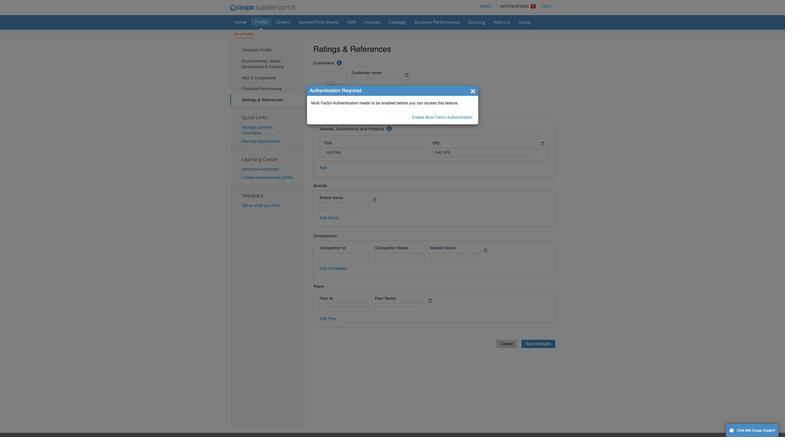 Task type: locate. For each thing, give the bounding box(es) containing it.
add up create
[[242, 167, 249, 172]]

tell us what you think button
[[242, 203, 280, 209]]

0 vertical spatial name
[[333, 196, 343, 200]]

changes
[[536, 342, 551, 347]]

add button
[[320, 165, 327, 171]]

0 vertical spatial factor
[[321, 101, 332, 105]]

add up the competitors
[[320, 216, 327, 221]]

customer inside button
[[322, 101, 339, 106]]

authentication required
[[310, 88, 362, 93]]

peer up peer name text field
[[375, 296, 384, 301]]

1 horizontal spatial customer
[[352, 70, 371, 75]]

Peer Name text field
[[375, 304, 425, 312]]

references up customer name
[[351, 45, 391, 54]]

orders link
[[273, 18, 294, 26]]

ratings & references down asn link
[[314, 45, 391, 54]]

profile
[[282, 175, 293, 180]]

tell
[[242, 203, 248, 208]]

needs
[[360, 101, 371, 105]]

add down authentication required
[[314, 101, 321, 106]]

invoices link
[[361, 18, 384, 26]]

brand
[[320, 196, 331, 200], [328, 216, 339, 221]]

2 horizontal spatial name
[[398, 246, 409, 251]]

1 vertical spatial you
[[264, 203, 271, 208]]

0 horizontal spatial name
[[333, 196, 343, 200]]

1 vertical spatial additional information image
[[387, 126, 392, 132]]

add
[[314, 101, 321, 106], [320, 166, 327, 170], [242, 167, 249, 172], [320, 216, 327, 221], [320, 266, 327, 271], [320, 317, 327, 321]]

0 vertical spatial profile
[[255, 19, 268, 25]]

manage payment information link
[[242, 125, 273, 135]]

ratings down financial
[[242, 98, 257, 102]]

references down financial performance link
[[262, 98, 283, 102]]

1 vertical spatial references
[[262, 98, 283, 102]]

more
[[250, 167, 259, 172]]

1 vertical spatial ratings
[[242, 98, 257, 102]]

enable multi factor authentication
[[412, 115, 473, 120]]

additional information image right projects
[[387, 126, 392, 132]]

quick
[[242, 114, 255, 121]]

title
[[324, 141, 332, 146]]

1 manage from the top
[[242, 125, 257, 130]]

orders
[[277, 19, 291, 25]]

0 vertical spatial manage
[[242, 125, 257, 130]]

competitor up competitor name text field
[[375, 246, 397, 251]]

manage for manage legal entities
[[242, 139, 257, 144]]

0 horizontal spatial you
[[264, 203, 271, 208]]

cancel link
[[497, 340, 518, 349]]

catalogs link
[[386, 18, 410, 26]]

profile up environmental, social, governance & diversity link
[[260, 48, 272, 52]]

×
[[471, 86, 476, 95]]

customer left name
[[352, 70, 371, 75]]

competitor down the competitors
[[320, 246, 341, 251]]

brand down brands
[[320, 196, 331, 200]]

0 horizontal spatial factor
[[321, 101, 332, 105]]

customers
[[314, 61, 335, 65]]

& down financial performance
[[258, 98, 261, 102]]

customer name
[[352, 70, 382, 75]]

you left the can
[[410, 101, 416, 105]]

ratings up "customers"
[[314, 45, 341, 54]]

add more customers link
[[242, 167, 279, 172]]

performance up ratings & references link on the top left
[[259, 87, 282, 91]]

multi right the enable
[[426, 115, 434, 120]]

authentication down feature.
[[448, 115, 473, 120]]

add up peers
[[320, 266, 327, 271]]

0 vertical spatial ratings
[[314, 45, 341, 54]]

add for add
[[320, 166, 327, 170]]

governance
[[242, 65, 264, 69]]

1 vertical spatial performance
[[259, 87, 282, 91]]

1 horizontal spatial id
[[342, 246, 346, 251]]

share
[[445, 246, 456, 251]]

competitor for competitor name
[[375, 246, 397, 251]]

manage for manage payment information
[[242, 125, 257, 130]]

manage inside manage payment information
[[242, 125, 257, 130]]

0 horizontal spatial performance
[[259, 87, 282, 91]]

ratings
[[314, 45, 341, 54], [242, 98, 257, 102]]

peer down peer id text field
[[328, 317, 337, 321]]

peer for peer name
[[375, 296, 384, 301]]

additional information image
[[337, 60, 342, 65], [387, 126, 392, 132]]

1 vertical spatial ratings & references
[[242, 98, 283, 102]]

name for competitor name
[[398, 246, 409, 251]]

2 vertical spatial profile
[[260, 48, 272, 52]]

enable
[[412, 115, 425, 120]]

financial performance
[[242, 87, 282, 91]]

add for add more customers
[[242, 167, 249, 172]]

ratings & references
[[314, 45, 391, 54], [242, 98, 283, 102]]

asn
[[348, 19, 356, 25]]

multi factor authentication needs to be enabled before you can access this feature.
[[311, 101, 459, 105]]

add up brands
[[320, 166, 327, 170]]

0 vertical spatial id
[[342, 246, 346, 251]]

1 vertical spatial id
[[330, 296, 333, 301]]

change image image
[[338, 87, 342, 91]]

0 horizontal spatial customer
[[322, 101, 339, 106]]

0 horizontal spatial id
[[330, 296, 333, 301]]

add-
[[494, 19, 504, 25]]

manage up the information
[[242, 125, 257, 130]]

0 vertical spatial ratings & references
[[314, 45, 391, 54]]

peer down peers
[[320, 296, 329, 301]]

sourcing
[[468, 19, 486, 25]]

center
[[263, 156, 278, 163]]

1 horizontal spatial name
[[385, 296, 396, 301]]

before
[[397, 101, 408, 105]]

&
[[343, 45, 348, 54], [265, 65, 268, 69], [251, 76, 254, 80], [258, 98, 261, 102]]

factor down 'this'
[[435, 115, 447, 120]]

competitor
[[320, 246, 341, 251], [375, 246, 397, 251], [328, 266, 348, 271]]

1 horizontal spatial additional information image
[[387, 126, 392, 132]]

id
[[342, 246, 346, 251], [330, 296, 333, 301]]

save changes
[[526, 342, 551, 347]]

ratings & references down financial performance
[[242, 98, 283, 102]]

1 horizontal spatial references
[[351, 45, 391, 54]]

you right what
[[264, 203, 271, 208]]

add down peer id
[[320, 317, 327, 321]]

1 vertical spatial customer
[[322, 101, 339, 106]]

0 vertical spatial performance
[[434, 19, 460, 25]]

service/time sheets
[[299, 19, 339, 25]]

ons
[[504, 19, 511, 25]]

Customer name text field
[[352, 78, 401, 86]]

1 horizontal spatial you
[[410, 101, 416, 105]]

profile right your
[[243, 32, 253, 36]]

1 vertical spatial name
[[398, 246, 409, 251]]

id up peer id text field
[[330, 296, 333, 301]]

factor down authentication required
[[321, 101, 332, 105]]

with
[[746, 429, 752, 433]]

financial
[[242, 87, 258, 91]]

1 vertical spatial authentication
[[333, 101, 359, 105]]

1 vertical spatial manage
[[242, 139, 257, 144]]

0 vertical spatial customer
[[352, 70, 371, 75]]

additional information image right "customers"
[[337, 60, 342, 65]]

2 manage from the top
[[242, 139, 257, 144]]

setup link
[[516, 18, 535, 26]]

multi down authentication required
[[311, 101, 320, 105]]

1 horizontal spatial ratings
[[314, 45, 341, 54]]

profile down the coupa supplier portal image
[[255, 19, 268, 25]]

peer name
[[375, 296, 396, 301]]

name up peer name text field
[[385, 296, 396, 301]]

company profile
[[242, 48, 272, 52]]

1 horizontal spatial performance
[[434, 19, 460, 25]]

brand down brand name text box
[[328, 216, 339, 221]]

enable multi factor authentication link
[[412, 115, 473, 120]]

1 horizontal spatial multi
[[426, 115, 434, 120]]

references
[[351, 45, 391, 54], [262, 98, 283, 102]]

customer down authentication required
[[322, 101, 339, 106]]

1 vertical spatial profile
[[243, 32, 253, 36]]

0 horizontal spatial additional information image
[[337, 60, 342, 65]]

peer
[[320, 296, 329, 301], [375, 296, 384, 301], [328, 317, 337, 321]]

profile for company profile
[[260, 48, 272, 52]]

name
[[372, 70, 382, 75]]

environmental, social, governance & diversity
[[242, 59, 284, 69]]

to
[[372, 101, 375, 105]]

manage down the information
[[242, 139, 257, 144]]

discoverable
[[259, 175, 281, 180]]

id up competitor id 'text field'
[[342, 246, 346, 251]]

authentication
[[310, 88, 341, 93], [333, 101, 359, 105], [448, 115, 473, 120]]

factor
[[321, 101, 332, 105], [435, 115, 447, 120]]

add for add competitor
[[320, 266, 327, 271]]

1 vertical spatial brand
[[328, 216, 339, 221]]

name up competitor name text field
[[398, 246, 409, 251]]

× button
[[471, 86, 476, 95]]

competitor down competitor id 'text field'
[[328, 266, 348, 271]]

0 horizontal spatial ratings & references
[[242, 98, 283, 102]]

0 vertical spatial multi
[[311, 101, 320, 105]]

& right risk
[[251, 76, 254, 80]]

1 vertical spatial factor
[[435, 115, 447, 120]]

a
[[255, 175, 257, 180]]

0 vertical spatial you
[[410, 101, 416, 105]]

tell us what you think
[[242, 203, 280, 208]]

add peer
[[320, 317, 337, 321]]

authentication down required
[[333, 101, 359, 105]]

& inside environmental, social, governance & diversity
[[265, 65, 268, 69]]

0 vertical spatial additional information image
[[337, 60, 342, 65]]

1 horizontal spatial factor
[[435, 115, 447, 120]]

profile
[[255, 19, 268, 25], [243, 32, 253, 36], [260, 48, 272, 52]]

learning
[[242, 156, 262, 163]]

name up brand name text box
[[333, 196, 343, 200]]

market
[[431, 246, 444, 251]]

home link
[[231, 18, 250, 26]]

& left diversity
[[265, 65, 268, 69]]

add more customers
[[242, 167, 279, 172]]

feature.
[[446, 101, 459, 105]]

compliance
[[255, 76, 276, 80]]

2 vertical spatial name
[[385, 296, 396, 301]]

create
[[242, 175, 254, 180]]

performance right the business
[[434, 19, 460, 25]]

payment
[[258, 125, 273, 130]]

authentication up add customer
[[310, 88, 341, 93]]



Task type: vqa. For each thing, say whether or not it's contained in the screenshot.
the Social,
yes



Task type: describe. For each thing, give the bounding box(es) containing it.
manage legal entities link
[[242, 139, 280, 144]]

entities
[[267, 139, 280, 144]]

0 horizontal spatial references
[[262, 98, 283, 102]]

peer id
[[320, 296, 333, 301]]

id for peer id
[[330, 296, 333, 301]]

sourcing link
[[464, 18, 489, 26]]

chat with coupa support
[[738, 429, 776, 433]]

ratings & references link
[[230, 94, 305, 105]]

competitor id
[[320, 246, 346, 251]]

create a discoverable profile
[[242, 175, 293, 180]]

competitor name
[[375, 246, 409, 251]]

additional information image for awards, distinctions and projects
[[387, 126, 392, 132]]

& down asn link
[[343, 45, 348, 54]]

coupa
[[753, 429, 763, 433]]

add-ons
[[494, 19, 511, 25]]

company profile link
[[230, 45, 305, 56]]

your profile link
[[234, 31, 254, 38]]

access
[[425, 101, 437, 105]]

performance for business performance
[[434, 19, 460, 25]]

logo image
[[317, 75, 345, 94]]

be
[[376, 101, 381, 105]]

Market Share text field
[[431, 253, 480, 262]]

think
[[272, 203, 280, 208]]

setup
[[519, 19, 531, 25]]

brand inside button
[[328, 216, 339, 221]]

2 vertical spatial authentication
[[448, 115, 473, 120]]

add brand
[[320, 216, 339, 221]]

profile for your profile
[[243, 32, 253, 36]]

Peer Id text field
[[320, 304, 369, 312]]

Competitor Id text field
[[320, 253, 369, 262]]

us
[[249, 203, 253, 208]]

competitor for competitor id
[[320, 246, 341, 251]]

add for add customer
[[314, 101, 321, 106]]

asn link
[[344, 18, 360, 26]]

and
[[361, 127, 368, 132]]

performance for financial performance
[[259, 87, 282, 91]]

additional information image for customers
[[337, 60, 342, 65]]

customers
[[261, 167, 279, 172]]

0 vertical spatial authentication
[[310, 88, 341, 93]]

business performance link
[[411, 18, 463, 26]]

peers
[[314, 284, 325, 289]]

diversity
[[269, 65, 284, 69]]

home
[[234, 19, 247, 25]]

support
[[764, 429, 776, 433]]

you inside button
[[264, 203, 271, 208]]

business performance
[[415, 19, 460, 25]]

risk & compliance
[[242, 76, 276, 80]]

enabled
[[382, 101, 396, 105]]

social,
[[270, 59, 282, 63]]

awards, distinctions and projects
[[320, 127, 385, 132]]

0 horizontal spatial ratings
[[242, 98, 257, 102]]

0 horizontal spatial multi
[[311, 101, 320, 105]]

add customer
[[314, 101, 339, 106]]

Title text field
[[324, 148, 429, 157]]

url
[[433, 141, 441, 146]]

add for add peer
[[320, 317, 327, 321]]

name for peer name
[[385, 296, 396, 301]]

learning center
[[242, 156, 278, 163]]

sheets
[[326, 19, 339, 25]]

information
[[242, 131, 262, 135]]

competitors
[[314, 234, 337, 239]]

this
[[438, 101, 444, 105]]

Brand Name text field
[[320, 203, 369, 212]]

business
[[415, 19, 433, 25]]

0 vertical spatial brand
[[320, 196, 331, 200]]

add peer button
[[320, 316, 337, 322]]

environmental,
[[242, 59, 269, 63]]

legal
[[258, 139, 266, 144]]

feedback
[[242, 192, 263, 199]]

brands
[[314, 184, 327, 188]]

name for brand name
[[333, 196, 343, 200]]

add-ons link
[[490, 18, 514, 26]]

links
[[256, 114, 267, 121]]

competitor inside "add competitor" button
[[328, 266, 348, 271]]

what
[[255, 203, 263, 208]]

distinctions
[[337, 127, 359, 132]]

environmental, social, governance & diversity link
[[230, 56, 305, 72]]

chat
[[738, 429, 745, 433]]

risk
[[242, 76, 250, 80]]

profile link
[[251, 18, 272, 26]]

id for competitor id
[[342, 246, 346, 251]]

peer for peer id
[[320, 296, 329, 301]]

1 vertical spatial multi
[[426, 115, 434, 120]]

financial performance link
[[230, 83, 305, 94]]

your profile
[[234, 32, 253, 36]]

add for add brand
[[320, 216, 327, 221]]

invoices
[[365, 19, 381, 25]]

awards,
[[320, 127, 335, 132]]

market share
[[431, 246, 456, 251]]

peer inside button
[[328, 317, 337, 321]]

0 vertical spatial references
[[351, 45, 391, 54]]

save changes button
[[522, 340, 556, 349]]

catalogs
[[389, 19, 406, 25]]

manage legal entities
[[242, 139, 280, 144]]

1 horizontal spatial ratings & references
[[314, 45, 391, 54]]

add competitor button
[[320, 266, 348, 272]]

URL text field
[[433, 148, 537, 157]]

add customer button
[[314, 101, 339, 106]]

Competitor Name text field
[[375, 253, 425, 262]]

manage payment information
[[242, 125, 273, 135]]

required
[[342, 88, 362, 93]]

cancel
[[501, 342, 514, 347]]

projects
[[369, 127, 385, 132]]

service/time sheets link
[[295, 18, 343, 26]]

coupa supplier portal image
[[226, 1, 299, 15]]

your
[[234, 32, 242, 36]]

risk & compliance link
[[230, 72, 305, 83]]

can
[[417, 101, 424, 105]]

add competitor
[[320, 266, 348, 271]]



